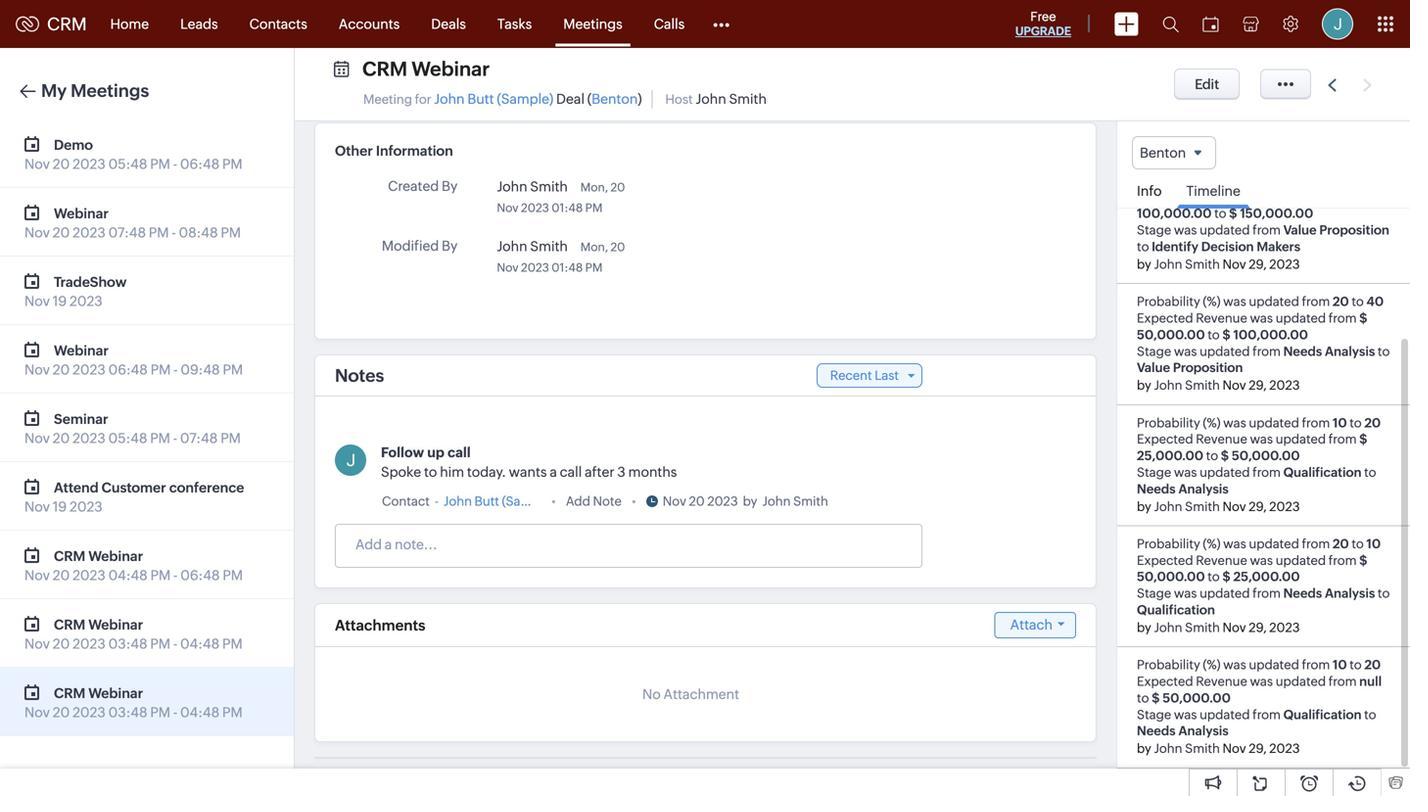 Task type: vqa. For each thing, say whether or not it's contained in the screenshot.
left "Contacts"
no



Task type: describe. For each thing, give the bounding box(es) containing it.
search element
[[1151, 0, 1191, 48]]

calls
[[654, 16, 685, 32]]

contacts
[[249, 16, 307, 32]]

identify
[[1152, 240, 1199, 255]]

follow
[[381, 445, 424, 460]]

needs inside stage was updated from needs analysis to value proposition
[[1284, 345, 1322, 359]]

50,000.00 inside probability (%) was updated from 10 to 20 expected revenue was updated from null to $ 50,000.00 stage was updated from qualification to needs analysis by john smith nov 29, 2023
[[1163, 691, 1231, 706]]

stage was updated from qualification to needs analysis
[[1137, 466, 1377, 497]]

probability for probability (%) was updated from 20 to 10
[[1137, 537, 1201, 552]]

seminar
[[54, 411, 108, 427]]

today.
[[467, 464, 506, 480]]

analysis inside probability (%) was updated from 10 to 20 expected revenue was updated from null to $ 50,000.00 stage was updated from qualification to needs analysis by john smith nov 29, 2023
[[1179, 725, 1229, 739]]

2 crm webinar nov 20 2023 03:48 pm - 04:48 pm from the top
[[24, 686, 243, 720]]

by john smith nov 29, 2023 for $ 50,000.00
[[1137, 500, 1300, 514]]

probability (%) was updated from 20 to 10
[[1137, 537, 1381, 552]]

proposition inside stage was updated from needs analysis to value proposition
[[1173, 361, 1243, 376]]

meeting
[[363, 92, 412, 107]]

smith inside probability (%) was updated from 10 to 20 expected revenue was updated from null to $ 50,000.00 stage was updated from qualification to needs analysis by john smith nov 29, 2023
[[1185, 742, 1220, 757]]

05:48 for demo
[[108, 156, 147, 172]]

attachments
[[335, 617, 426, 634]]

needs inside stage was updated from needs analysis to qualification
[[1284, 587, 1322, 602]]

analysis inside stage was updated from qualification to needs analysis
[[1179, 482, 1229, 497]]

$ 100,000.00
[[1137, 190, 1368, 222]]

updated inside stage was updated from needs analysis to value proposition
[[1200, 345, 1250, 359]]

timeline link
[[1177, 170, 1251, 209]]

modified
[[382, 238, 439, 254]]

butt for deal
[[468, 91, 494, 107]]

probability (%) was updated from 10 to 20 expected revenue was updated from null to $ 50,000.00 stage was updated from qualification to needs analysis by john smith nov 29, 2023
[[1137, 658, 1382, 757]]

2023 inside seminar nov 20 2023 05:48 pm - 07:48 pm
[[73, 430, 106, 446]]

(sample) for deal
[[497, 91, 554, 107]]

2 vertical spatial 04:48
[[180, 705, 220, 720]]

after
[[585, 464, 615, 480]]

by john smith nov 29, 2023 for identify decision makers
[[1137, 257, 1300, 272]]

null
[[1360, 675, 1382, 690]]

06:48 inside demo nov 20 2023 05:48 pm - 06:48 pm
[[180, 156, 220, 172]]

29, inside probability (%) was updated from 10 to 20 expected revenue was updated from null to $ 50,000.00 stage was updated from qualification to needs analysis by john smith nov 29, 2023
[[1249, 742, 1267, 757]]

1 • from the left
[[551, 494, 556, 509]]

was inside stage was updated from qualification to needs analysis
[[1174, 466, 1197, 480]]

meetings link
[[548, 0, 638, 48]]

100,000.00 inside $ 100,000.00
[[1137, 207, 1212, 222]]

19 inside tradeshow nov 19 2023
[[53, 293, 67, 309]]

webinar nov 20 2023 06:48 pm - 09:48 pm
[[24, 343, 243, 378]]

deal
[[556, 91, 585, 107]]

to inside stage was updated from needs analysis to qualification
[[1378, 587, 1390, 602]]

crm link
[[16, 14, 87, 34]]

updated inside stage was updated from qualification to needs analysis
[[1200, 466, 1250, 480]]

contact
[[382, 494, 430, 509]]

logo image
[[16, 16, 39, 32]]

created
[[388, 178, 439, 194]]

nov inside webinar nov 20 2023 07:48 pm - 08:48 pm
[[24, 225, 50, 240]]

10 for probability (%) was updated from 10 to 20 expected revenue was updated from null to $ 50,000.00 stage was updated from qualification to needs analysis by john smith nov 29, 2023
[[1333, 658, 1347, 673]]

value inside stage was updated from needs analysis to value proposition
[[1137, 361, 1170, 376]]

demo
[[54, 137, 93, 153]]

crm inside the crm webinar nov 20 2023 04:48 pm - 06:48 pm
[[54, 549, 85, 564]]

home
[[110, 16, 149, 32]]

add note link
[[566, 492, 622, 511]]

06:48 inside the crm webinar nov 20 2023 04:48 pm - 06:48 pm
[[180, 568, 220, 583]]

3
[[617, 464, 626, 480]]

probability (%) was updated from 10 to 20
[[1137, 416, 1381, 431]]

crm webinar nov 20 2023 04:48 pm - 06:48 pm
[[24, 549, 243, 583]]

analysis inside stage was updated from needs analysis to value proposition
[[1325, 345, 1375, 359]]

probability for probability (%) was updated from 10 to 20 expected revenue was updated from null to $ 50,000.00 stage was updated from qualification to needs analysis by john smith nov 29, 2023
[[1137, 658, 1201, 673]]

customer
[[102, 480, 166, 496]]

updated inside stage was updated from value proposition to identify decision makers
[[1200, 223, 1250, 238]]

proposition inside stage was updated from value proposition to identify decision makers
[[1320, 223, 1390, 238]]

deals link
[[416, 0, 482, 48]]

19 inside the attend customer conference nov 19 2023
[[53, 499, 67, 515]]

tradeshow
[[54, 274, 127, 290]]

stage for needs analysis
[[1137, 466, 1172, 480]]

host john smith
[[665, 91, 767, 107]]

mon, 20 nov 2023 01:48 pm for created by
[[497, 181, 625, 215]]

by for created by
[[442, 178, 458, 194]]

(%) for to $ 100,000.00
[[1203, 295, 1221, 310]]

2023 inside demo nov 20 2023 05:48 pm - 06:48 pm
[[73, 156, 106, 172]]

40
[[1367, 295, 1384, 310]]

29, for identify decision makers
[[1249, 257, 1267, 272]]

0 horizontal spatial call
[[448, 445, 471, 460]]

was inside stage was updated from needs analysis to value proposition
[[1174, 345, 1197, 359]]

expected for probability (%) was updated from 20 to 10
[[1137, 554, 1194, 568]]

2 03:48 from the top
[[108, 705, 147, 720]]

seminar nov 20 2023 05:48 pm - 07:48 pm
[[24, 411, 241, 446]]

accounts link
[[323, 0, 416, 48]]

by for identify decision makers
[[1137, 257, 1152, 272]]

meeting for john butt (sample) deal ( benton )
[[363, 91, 642, 107]]

revenue for $ 25,000.00
[[1196, 554, 1248, 568]]

to $ 25,000.00
[[1205, 570, 1300, 585]]

up
[[427, 445, 445, 460]]

10 for probability (%) was updated from 10 to 20
[[1333, 416, 1347, 431]]

05:48 for seminar
[[108, 430, 147, 446]]

mon, 20 nov 2023 01:48 pm for modified by
[[497, 240, 625, 274]]

free
[[1031, 9, 1056, 24]]

attach link
[[995, 612, 1076, 639]]

host
[[665, 92, 693, 107]]

for
[[415, 92, 432, 107]]

07:48 inside seminar nov 20 2023 05:48 pm - 07:48 pm
[[180, 430, 218, 446]]

to $ 50,000.00
[[1204, 449, 1300, 464]]

months
[[628, 464, 677, 480]]

recent last
[[830, 368, 899, 383]]

benton inside field
[[1140, 145, 1186, 161]]

1 horizontal spatial call
[[560, 464, 582, 480]]

expected revenue was updated from for 50,000.00
[[1137, 433, 1360, 447]]

- inside webinar nov 20 2023 07:48 pm - 08:48 pm
[[172, 225, 176, 240]]

07:48 inside webinar nov 20 2023 07:48 pm - 08:48 pm
[[108, 225, 146, 240]]

recent
[[830, 368, 872, 383]]

qualification inside stage was updated from qualification to needs analysis
[[1284, 466, 1362, 480]]

created by
[[388, 178, 458, 194]]

notes
[[335, 366, 384, 386]]

contacts link
[[234, 0, 323, 48]]

john smith for modified by
[[497, 239, 568, 254]]

no
[[642, 687, 661, 702]]

150,000.00
[[1240, 207, 1314, 222]]

to inside stage was updated from needs analysis to value proposition
[[1378, 345, 1390, 359]]

1 vertical spatial 25,000.00
[[1234, 570, 1300, 585]]

makers
[[1257, 240, 1301, 255]]

to $ 150,000.00
[[1212, 207, 1314, 222]]

attach
[[1010, 617, 1053, 633]]

free upgrade
[[1016, 9, 1072, 38]]

my meetings
[[41, 81, 149, 101]]

revenue for $ 50,000.00
[[1196, 433, 1248, 447]]

by for $ 100,000.00
[[1137, 379, 1152, 393]]

to inside stage was updated from value proposition to identify decision makers
[[1137, 240, 1149, 255]]

2023 inside webinar nov 20 2023 06:48 pm - 09:48 pm
[[73, 362, 106, 378]]

last
[[875, 368, 899, 383]]

- inside webinar nov 20 2023 06:48 pm - 09:48 pm
[[174, 362, 178, 378]]

upgrade
[[1016, 24, 1072, 38]]

contact - john butt (sample) • add note •
[[382, 494, 636, 509]]

spoke
[[381, 464, 421, 480]]

by for $ 50,000.00
[[1137, 500, 1152, 514]]

Other Modules field
[[701, 8, 743, 40]]

webinar inside webinar nov 20 2023 06:48 pm - 09:48 pm
[[54, 343, 109, 358]]

accounts
[[339, 16, 400, 32]]

calendar image
[[1203, 16, 1219, 32]]

tasks
[[497, 16, 532, 32]]

note
[[593, 494, 622, 509]]

nov inside demo nov 20 2023 05:48 pm - 06:48 pm
[[24, 156, 50, 172]]

2023 inside the crm webinar nov 20 2023 04:48 pm - 06:48 pm
[[73, 568, 106, 583]]

webinar inside the crm webinar nov 20 2023 04:48 pm - 06:48 pm
[[88, 549, 143, 564]]

stage was updated from needs analysis to qualification
[[1137, 587, 1390, 618]]

25,000.00 inside $ 25,000.00
[[1137, 449, 1204, 464]]

(sample) for •
[[502, 494, 554, 509]]

- inside demo nov 20 2023 05:48 pm - 06:48 pm
[[173, 156, 177, 172]]



Task type: locate. For each thing, give the bounding box(es) containing it.
2 05:48 from the top
[[108, 430, 147, 446]]

no attachment
[[642, 687, 740, 702]]

1 horizontal spatial value
[[1284, 223, 1317, 238]]

29, for $ 100,000.00
[[1249, 379, 1267, 393]]

stage inside probability (%) was updated from 10 to 20 expected revenue was updated from null to $ 50,000.00 stage was updated from qualification to needs analysis by john smith nov 29, 2023
[[1137, 708, 1172, 723]]

04:48
[[108, 568, 148, 583], [180, 636, 220, 652], [180, 705, 220, 720]]

0 vertical spatial proposition
[[1320, 223, 1390, 238]]

20 inside webinar nov 20 2023 06:48 pm - 09:48 pm
[[53, 362, 70, 378]]

3 (%) from the top
[[1203, 537, 1221, 552]]

1 03:48 from the top
[[108, 636, 147, 652]]

2023 inside tradeshow nov 19 2023
[[70, 293, 103, 309]]

4 29, from the top
[[1249, 621, 1267, 636]]

by john smith nov 29, 2023 down stage was updated from needs analysis to value proposition
[[1137, 379, 1300, 393]]

value inside stage was updated from value proposition to identify decision makers
[[1284, 223, 1317, 238]]

by john smith
[[743, 494, 828, 509]]

stage inside stage was updated from value proposition to identify decision makers
[[1137, 223, 1172, 238]]

19
[[53, 293, 67, 309], [53, 499, 67, 515]]

1 vertical spatial 100,000.00
[[1234, 328, 1308, 343]]

stage for identify decision makers
[[1137, 223, 1172, 238]]

1 vertical spatial call
[[560, 464, 582, 480]]

3 probability from the top
[[1137, 537, 1201, 552]]

qualification down null
[[1284, 708, 1362, 723]]

1 01:48 from the top
[[552, 201, 583, 215]]

1 vertical spatial john butt (sample) link
[[444, 492, 554, 511]]

probability inside probability (%) was updated from 10 to 20 expected revenue was updated from null to $ 50,000.00 stage was updated from qualification to needs analysis by john smith nov 29, 2023
[[1137, 658, 1201, 673]]

from
[[1253, 223, 1281, 238], [1302, 295, 1330, 310], [1329, 311, 1357, 326], [1253, 345, 1281, 359], [1302, 416, 1330, 431], [1329, 433, 1357, 447], [1253, 466, 1281, 480], [1302, 537, 1330, 552], [1329, 554, 1357, 568], [1253, 587, 1281, 602], [1302, 658, 1330, 673], [1329, 675, 1357, 690], [1253, 708, 1281, 723]]

call
[[448, 445, 471, 460], [560, 464, 582, 480]]

2 by from the top
[[442, 238, 458, 254]]

1 vertical spatial 07:48
[[180, 430, 218, 446]]

100,000.00 up identify
[[1137, 207, 1212, 222]]

1 mon, from the top
[[581, 181, 608, 194]]

mon,
[[581, 181, 608, 194], [581, 240, 608, 254]]

10 inside probability (%) was updated from 10 to 20 expected revenue was updated from null to $ 50,000.00 stage was updated from qualification to needs analysis by john smith nov 29, 2023
[[1333, 658, 1347, 673]]

1 horizontal spatial 07:48
[[180, 430, 218, 446]]

home link
[[95, 0, 165, 48]]

2 probability from the top
[[1137, 416, 1201, 431]]

qualification inside stage was updated from needs analysis to qualification
[[1137, 603, 1215, 618]]

0 vertical spatial mon, 20 nov 2023 01:48 pm
[[497, 181, 625, 215]]

(%) for to $ 50,000.00
[[1203, 416, 1221, 431]]

1 vertical spatial expected revenue was updated from
[[1137, 433, 1360, 447]]

by
[[1137, 257, 1152, 272], [1137, 379, 1152, 393], [743, 494, 758, 509], [1137, 500, 1152, 514], [1137, 621, 1152, 636], [1137, 742, 1152, 757]]

john smith for created by
[[497, 179, 568, 194]]

19 down tradeshow
[[53, 293, 67, 309]]

meetings up (
[[563, 16, 623, 32]]

1 vertical spatial qualification
[[1137, 603, 1215, 618]]

next record image
[[1363, 79, 1376, 92]]

mon, for created by
[[581, 181, 608, 194]]

0 vertical spatial 01:48
[[552, 201, 583, 215]]

butt for •
[[475, 494, 499, 509]]

nov inside probability (%) was updated from 10 to 20 expected revenue was updated from null to $ 50,000.00 stage was updated from qualification to needs analysis by john smith nov 29, 2023
[[1223, 742, 1246, 757]]

None button
[[1174, 69, 1240, 100]]

expected revenue was updated from up to $ 50,000.00 in the bottom right of the page
[[1137, 433, 1360, 447]]

0 vertical spatial 10
[[1333, 416, 1347, 431]]

other
[[335, 143, 373, 159]]

mon, 20 nov 2023 01:48 pm
[[497, 181, 625, 215], [497, 240, 625, 274]]

leads link
[[165, 0, 234, 48]]

1 expected from the top
[[1137, 311, 1194, 326]]

$ 50,000.00 for 25,000.00
[[1137, 554, 1368, 585]]

1 crm webinar nov 20 2023 03:48 pm - 04:48 pm from the top
[[24, 617, 243, 652]]

- inside the crm webinar nov 20 2023 04:48 pm - 06:48 pm
[[173, 568, 178, 583]]

was inside stage was updated from needs analysis to qualification
[[1174, 587, 1197, 602]]

$ 50,000.00 for 100,000.00
[[1137, 311, 1368, 343]]

expected revenue was updated from for 25,000.00
[[1137, 554, 1360, 568]]

2 john smith from the top
[[497, 239, 568, 254]]

09:48
[[181, 362, 220, 378]]

2 • from the left
[[632, 494, 636, 509]]

$ 50,000.00 down probability (%) was updated from 20 to 40
[[1137, 311, 1368, 343]]

(%) up $ 25,000.00
[[1203, 416, 1221, 431]]

meetings right my
[[71, 81, 149, 101]]

john smith
[[497, 179, 568, 194], [497, 239, 568, 254]]

2 $ 50,000.00 from the top
[[1137, 554, 1368, 585]]

updated
[[1200, 223, 1250, 238], [1249, 295, 1300, 310], [1276, 311, 1326, 326], [1200, 345, 1250, 359], [1249, 416, 1300, 431], [1276, 433, 1326, 447], [1200, 466, 1250, 480], [1249, 537, 1300, 552], [1276, 554, 1326, 568], [1200, 587, 1250, 602], [1249, 658, 1300, 673], [1276, 675, 1326, 690], [1200, 708, 1250, 723]]

john
[[434, 91, 465, 107], [696, 91, 726, 107], [497, 179, 528, 194], [497, 239, 528, 254], [1154, 257, 1183, 272], [1154, 379, 1183, 393], [444, 494, 472, 509], [762, 494, 791, 509], [1154, 500, 1183, 514], [1154, 621, 1183, 636], [1154, 742, 1183, 757]]

2023 inside webinar nov 20 2023 07:48 pm - 08:48 pm
[[73, 225, 106, 240]]

calls link
[[638, 0, 701, 48]]

from inside stage was updated from needs analysis to value proposition
[[1253, 345, 1281, 359]]

06:48 up 08:48
[[180, 156, 220, 172]]

04:48 inside the crm webinar nov 20 2023 04:48 pm - 06:48 pm
[[108, 568, 148, 583]]

search image
[[1163, 16, 1179, 32]]

01:48
[[552, 201, 583, 215], [552, 261, 583, 274]]

05:48 inside seminar nov 20 2023 05:48 pm - 07:48 pm
[[108, 430, 147, 446]]

revenue up to $ 25,000.00
[[1196, 554, 1248, 568]]

1 horizontal spatial 100,000.00
[[1234, 328, 1308, 343]]

0 horizontal spatial 07:48
[[108, 225, 146, 240]]

3 revenue from the top
[[1196, 554, 1248, 568]]

create menu image
[[1115, 12, 1139, 36]]

attachment
[[664, 687, 740, 702]]

1 vertical spatial mon,
[[581, 240, 608, 254]]

probability for probability (%) was updated from 20 to 40
[[1137, 295, 1201, 310]]

0 horizontal spatial proposition
[[1173, 361, 1243, 376]]

$ inside $ 100,000.00
[[1360, 190, 1368, 205]]

0 horizontal spatial value
[[1137, 361, 1170, 376]]

stage
[[1137, 223, 1172, 238], [1137, 345, 1172, 359], [1137, 466, 1172, 480], [1137, 587, 1172, 602], [1137, 708, 1172, 723]]

$ 50,000.00 down probability (%) was updated from 20 to 10
[[1137, 554, 1368, 585]]

conference
[[169, 480, 244, 496]]

0 vertical spatial crm webinar nov 20 2023 03:48 pm - 04:48 pm
[[24, 617, 243, 652]]

0 vertical spatial (sample)
[[497, 91, 554, 107]]

0 vertical spatial john butt (sample) link
[[434, 91, 554, 107]]

(%) inside probability (%) was updated from 10 to 20 expected revenue was updated from null to $ 50,000.00 stage was updated from qualification to needs analysis by john smith nov 29, 2023
[[1203, 658, 1221, 673]]

- inside seminar nov 20 2023 05:48 pm - 07:48 pm
[[173, 430, 177, 446]]

• left add
[[551, 494, 556, 509]]

1 vertical spatial 19
[[53, 499, 67, 515]]

1 stage from the top
[[1137, 223, 1172, 238]]

by john smith nov 29, 2023 for $ 100,000.00
[[1137, 379, 1300, 393]]

4 expected from the top
[[1137, 675, 1194, 690]]

2 01:48 from the top
[[552, 261, 583, 274]]

1 29, from the top
[[1249, 257, 1267, 272]]

updated inside stage was updated from needs analysis to qualification
[[1200, 587, 1250, 602]]

crm webinar
[[362, 58, 490, 80]]

stage inside stage was updated from qualification to needs analysis
[[1137, 466, 1172, 480]]

2023 inside the attend customer conference nov 19 2023
[[70, 499, 103, 515]]

07:48
[[108, 225, 146, 240], [180, 430, 218, 446]]

expected for probability (%) was updated from 10 to 20
[[1137, 433, 1194, 447]]

expected revenue was updated from up to $ 100,000.00
[[1137, 311, 1360, 326]]

from inside stage was updated from needs analysis to qualification
[[1253, 587, 1281, 602]]

1 vertical spatial benton
[[1140, 145, 1186, 161]]

2 (%) from the top
[[1203, 416, 1221, 431]]

0 horizontal spatial meetings
[[71, 81, 149, 101]]

06:48 inside webinar nov 20 2023 06:48 pm - 09:48 pm
[[108, 362, 148, 378]]

expected revenue was updated from up to $ 25,000.00
[[1137, 554, 1360, 568]]

1 (%) from the top
[[1203, 295, 1221, 310]]

10
[[1333, 416, 1347, 431], [1367, 537, 1381, 552], [1333, 658, 1347, 673]]

analysis inside stage was updated from needs analysis to qualification
[[1325, 587, 1375, 602]]

0 vertical spatial 03:48
[[108, 636, 147, 652]]

06:48
[[180, 156, 220, 172], [108, 362, 148, 378], [180, 568, 220, 583]]

needs inside probability (%) was updated from 10 to 20 expected revenue was updated from null to $ 50,000.00 stage was updated from qualification to needs analysis by john smith nov 29, 2023
[[1137, 725, 1176, 739]]

3 29, from the top
[[1249, 500, 1267, 514]]

1 vertical spatial 03:48
[[108, 705, 147, 720]]

needs inside stage was updated from qualification to needs analysis
[[1137, 482, 1176, 497]]

(sample) left deal
[[497, 91, 554, 107]]

benton right deal
[[592, 91, 638, 107]]

1 horizontal spatial proposition
[[1320, 223, 1390, 238]]

stage was updated from value proposition to identify decision makers
[[1137, 223, 1390, 255]]

qualification down to $ 25,000.00
[[1137, 603, 1215, 618]]

john butt (sample) link right for
[[434, 91, 554, 107]]

a
[[550, 464, 557, 480]]

4 by john smith nov 29, 2023 from the top
[[1137, 621, 1300, 636]]

0 vertical spatial meetings
[[563, 16, 623, 32]]

1 by john smith nov 29, 2023 from the top
[[1137, 257, 1300, 272]]

analysis
[[1325, 345, 1375, 359], [1179, 482, 1229, 497], [1325, 587, 1375, 602], [1179, 725, 1229, 739]]

1 vertical spatial 06:48
[[108, 362, 148, 378]]

0 vertical spatial call
[[448, 445, 471, 460]]

07:48 up conference
[[180, 430, 218, 446]]

probability for probability (%) was updated from 10 to 20
[[1137, 416, 1201, 431]]

by right the modified
[[442, 238, 458, 254]]

5 stage from the top
[[1137, 708, 1172, 723]]

0 vertical spatial mon,
[[581, 181, 608, 194]]

1 revenue from the top
[[1196, 311, 1248, 326]]

2 stage from the top
[[1137, 345, 1172, 359]]

info link
[[1127, 170, 1172, 208]]

by john smith nov 29, 2023 for $ 25,000.00
[[1137, 621, 1300, 636]]

06:48 down conference
[[180, 568, 220, 583]]

other information
[[335, 143, 453, 159]]

01:48 for created by
[[552, 201, 583, 215]]

nov inside the attend customer conference nov 19 2023
[[24, 499, 50, 515]]

07:48 up tradeshow
[[108, 225, 146, 240]]

100,000.00 up stage was updated from needs analysis to value proposition
[[1234, 328, 1308, 343]]

25,000.00 up stage was updated from qualification to needs analysis
[[1137, 449, 1204, 464]]

01:48 for modified by
[[552, 261, 583, 274]]

benton up info link on the top right of page
[[1140, 145, 1186, 161]]

0 horizontal spatial 25,000.00
[[1137, 449, 1204, 464]]

john butt (sample) link down "today."
[[444, 492, 554, 511]]

tradeshow nov 19 2023
[[24, 274, 127, 309]]

from inside stage was updated from qualification to needs analysis
[[1253, 466, 1281, 480]]

0 vertical spatial john smith
[[497, 179, 568, 194]]

2023
[[73, 156, 106, 172], [521, 201, 549, 215], [73, 225, 106, 240], [1270, 257, 1300, 272], [521, 261, 549, 274], [70, 293, 103, 309], [73, 362, 106, 378], [1270, 379, 1300, 393], [73, 430, 106, 446], [708, 494, 738, 509], [70, 499, 103, 515], [1270, 500, 1300, 514], [73, 568, 106, 583], [1270, 621, 1300, 636], [73, 636, 106, 652], [73, 705, 106, 720], [1270, 742, 1300, 757]]

probability (%) was updated from 20 to 40
[[1137, 295, 1384, 310]]

profile image
[[1322, 8, 1354, 40]]

2 mon, 20 nov 2023 01:48 pm from the top
[[497, 240, 625, 274]]

06:48 up seminar nov 20 2023 05:48 pm - 07:48 pm
[[108, 362, 148, 378]]

1 vertical spatial by
[[442, 238, 458, 254]]

1 vertical spatial 01:48
[[552, 261, 583, 274]]

modified by
[[382, 238, 458, 254]]

$ 25,000.00
[[1137, 433, 1368, 464]]

crm webinar nov 20 2023 03:48 pm - 04:48 pm
[[24, 617, 243, 652], [24, 686, 243, 720]]

revenue up to $ 50,000.00 in the bottom right of the page
[[1196, 433, 1248, 447]]

stage for value proposition
[[1137, 345, 1172, 359]]

0 vertical spatial 25,000.00
[[1137, 449, 1204, 464]]

2 mon, from the top
[[581, 240, 608, 254]]

2 by john smith nov 29, 2023 from the top
[[1137, 379, 1300, 393]]

1 vertical spatial 04:48
[[180, 636, 220, 652]]

expected revenue was updated from for 100,000.00
[[1137, 311, 1360, 326]]

•
[[551, 494, 556, 509], [632, 494, 636, 509]]

2 29, from the top
[[1249, 379, 1267, 393]]

1 vertical spatial 05:48
[[108, 430, 147, 446]]

Add a note... field
[[336, 535, 921, 554]]

4 (%) from the top
[[1203, 658, 1221, 673]]

05:48 up webinar nov 20 2023 07:48 pm - 08:48 pm
[[108, 156, 147, 172]]

was inside stage was updated from value proposition to identify decision makers
[[1174, 223, 1197, 238]]

create menu element
[[1103, 0, 1151, 48]]

2 19 from the top
[[53, 499, 67, 515]]

20 inside seminar nov 20 2023 05:48 pm - 07:48 pm
[[53, 430, 70, 446]]

0 vertical spatial value
[[1284, 223, 1317, 238]]

by right 'created'
[[442, 178, 458, 194]]

stage was updated from needs analysis to value proposition
[[1137, 345, 1390, 376]]

0 vertical spatial 07:48
[[108, 225, 146, 240]]

4 probability from the top
[[1137, 658, 1201, 673]]

profile element
[[1311, 0, 1365, 48]]

08:48
[[179, 225, 218, 240]]

nov 20 2023
[[663, 494, 738, 509]]

by john smith nov 29, 2023 down stage was updated from needs analysis to qualification
[[1137, 621, 1300, 636]]

stage for qualification
[[1137, 587, 1172, 602]]

revenue for $ 100,000.00
[[1196, 311, 1248, 326]]

05:48 up customer in the bottom of the page
[[108, 430, 147, 446]]

1 by from the top
[[442, 178, 458, 194]]

1 horizontal spatial benton
[[1140, 145, 1186, 161]]

19 down the attend
[[53, 499, 67, 515]]

from inside stage was updated from value proposition to identify decision makers
[[1253, 223, 1281, 238]]

to $ 100,000.00
[[1205, 328, 1308, 343]]

1 vertical spatial crm webinar nov 20 2023 03:48 pm - 04:48 pm
[[24, 686, 243, 720]]

leads
[[180, 16, 218, 32]]

john inside probability (%) was updated from 10 to 20 expected revenue was updated from null to $ 50,000.00 stage was updated from qualification to needs analysis by john smith nov 29, 2023
[[1154, 742, 1183, 757]]

3 expected from the top
[[1137, 554, 1194, 568]]

$ 50,000.00
[[1137, 311, 1368, 343], [1137, 554, 1368, 585]]

expected inside probability (%) was updated from 10 to 20 expected revenue was updated from null to $ 50,000.00 stage was updated from qualification to needs analysis by john smith nov 29, 2023
[[1137, 675, 1194, 690]]

qualification
[[1284, 466, 1362, 480], [1137, 603, 1215, 618], [1284, 708, 1362, 723]]

1 vertical spatial butt
[[475, 494, 499, 509]]

0 vertical spatial by
[[442, 178, 458, 194]]

benton link
[[592, 91, 638, 107]]

by john smith nov 29, 2023 down stage was updated from qualification to needs analysis
[[1137, 500, 1300, 514]]

revenue inside probability (%) was updated from 10 to 20 expected revenue was updated from null to $ 50,000.00 stage was updated from qualification to needs analysis by john smith nov 29, 2023
[[1196, 675, 1248, 690]]

20 inside probability (%) was updated from 10 to 20 expected revenue was updated from null to $ 50,000.00 stage was updated from qualification to needs analysis by john smith nov 29, 2023
[[1365, 658, 1381, 673]]

webinar nov 20 2023 07:48 pm - 08:48 pm
[[24, 206, 241, 240]]

3 stage from the top
[[1137, 466, 1172, 480]]

$ inside probability (%) was updated from 10 to 20 expected revenue was updated from null to $ 50,000.00 stage was updated from qualification to needs analysis by john smith nov 29, 2023
[[1152, 691, 1160, 706]]

pm
[[150, 156, 170, 172], [222, 156, 243, 172], [585, 201, 603, 215], [149, 225, 169, 240], [221, 225, 241, 240], [585, 261, 603, 274], [151, 362, 171, 378], [223, 362, 243, 378], [150, 430, 170, 446], [221, 430, 241, 446], [150, 568, 171, 583], [223, 568, 243, 583], [150, 636, 170, 652], [222, 636, 243, 652], [150, 705, 170, 720], [222, 705, 243, 720]]

crm
[[47, 14, 87, 34], [362, 58, 407, 80], [54, 549, 85, 564], [54, 617, 85, 633], [54, 686, 85, 701]]

(%) up to $ 100,000.00
[[1203, 295, 1221, 310]]

deals
[[431, 16, 466, 32]]

0 vertical spatial 100,000.00
[[1137, 207, 1212, 222]]

2 expected from the top
[[1137, 433, 1194, 447]]

1 vertical spatial value
[[1137, 361, 1170, 376]]

wants
[[509, 464, 547, 480]]

2 revenue from the top
[[1196, 433, 1248, 447]]

follow up call spoke to him today. wants a call after 3 months
[[381, 445, 677, 480]]

2 vertical spatial 10
[[1333, 658, 1347, 673]]

nov inside tradeshow nov 19 2023
[[24, 293, 50, 309]]

1 vertical spatial 10
[[1367, 537, 1381, 552]]

add
[[566, 494, 591, 509]]

1 19 from the top
[[53, 293, 67, 309]]

proposition down to $ 100,000.00
[[1173, 361, 1243, 376]]

3 by john smith nov 29, 2023 from the top
[[1137, 500, 1300, 514]]

2 expected revenue was updated from from the top
[[1137, 433, 1360, 447]]

by inside probability (%) was updated from 10 to 20 expected revenue was updated from null to $ 50,000.00 stage was updated from qualification to needs analysis by john smith nov 29, 2023
[[1137, 742, 1152, 757]]

revenue down stage was updated from needs analysis to qualification
[[1196, 675, 1248, 690]]

1 $ 50,000.00 from the top
[[1137, 311, 1368, 343]]

0 horizontal spatial 100,000.00
[[1137, 207, 1212, 222]]

0 horizontal spatial benton
[[592, 91, 638, 107]]

3 expected revenue was updated from from the top
[[1137, 554, 1360, 568]]

revenue up to $ 100,000.00
[[1196, 311, 1248, 326]]

call up him
[[448, 445, 471, 460]]

stage inside stage was updated from needs analysis to value proposition
[[1137, 345, 1172, 359]]

attend
[[54, 480, 99, 496]]

by for $ 25,000.00
[[1137, 621, 1152, 636]]

0 vertical spatial 05:48
[[108, 156, 147, 172]]

1 horizontal spatial 25,000.00
[[1234, 570, 1300, 585]]

20 inside demo nov 20 2023 05:48 pm - 06:48 pm
[[53, 156, 70, 172]]

mon, for modified by
[[581, 240, 608, 254]]

0 vertical spatial 06:48
[[180, 156, 220, 172]]

expected for probability (%) was updated from 20 to 40
[[1137, 311, 1194, 326]]

4 stage from the top
[[1137, 587, 1172, 602]]

2 vertical spatial qualification
[[1284, 708, 1362, 723]]

0 vertical spatial butt
[[468, 91, 494, 107]]

1 horizontal spatial •
[[632, 494, 636, 509]]

1 mon, 20 nov 2023 01:48 pm from the top
[[497, 181, 625, 215]]

1 05:48 from the top
[[108, 156, 147, 172]]

100,000.00
[[1137, 207, 1212, 222], [1234, 328, 1308, 343]]

nov inside webinar nov 20 2023 06:48 pm - 09:48 pm
[[24, 362, 50, 378]]

tasks link
[[482, 0, 548, 48]]

$ inside $ 25,000.00
[[1360, 433, 1368, 447]]

25,000.00 up stage was updated from needs analysis to qualification
[[1234, 570, 1300, 585]]

by for modified by
[[442, 238, 458, 254]]

nov inside seminar nov 20 2023 05:48 pm - 07:48 pm
[[24, 430, 50, 446]]

1 vertical spatial john smith
[[497, 239, 568, 254]]

(sample) down wants
[[502, 494, 554, 509]]

demo nov 20 2023 05:48 pm - 06:48 pm
[[24, 137, 243, 172]]

expected revenue was updated from
[[1137, 311, 1360, 326], [1137, 433, 1360, 447], [1137, 554, 1360, 568]]

butt down "today."
[[475, 494, 499, 509]]

2 vertical spatial 06:48
[[180, 568, 220, 583]]

to inside follow up call spoke to him today. wants a call after 3 months
[[424, 464, 437, 480]]

call right a
[[560, 464, 582, 480]]

was
[[1174, 223, 1197, 238], [1224, 295, 1247, 310], [1250, 311, 1273, 326], [1174, 345, 1197, 359], [1224, 416, 1247, 431], [1250, 433, 1273, 447], [1174, 466, 1197, 480], [1224, 537, 1247, 552], [1250, 554, 1273, 568], [1174, 587, 1197, 602], [1224, 658, 1247, 673], [1250, 675, 1273, 690], [1174, 708, 1197, 723]]

20 inside webinar nov 20 2023 07:48 pm - 08:48 pm
[[53, 225, 70, 240]]

2023 inside probability (%) was updated from 10 to 20 expected revenue was updated from null to $ 50,000.00 stage was updated from qualification to needs analysis by john smith nov 29, 2023
[[1270, 742, 1300, 757]]

butt right for
[[468, 91, 494, 107]]

by john smith nov 29, 2023 down decision
[[1137, 257, 1300, 272]]

timeline
[[1187, 183, 1241, 199]]

0 vertical spatial 19
[[53, 293, 67, 309]]

butt
[[468, 91, 494, 107], [475, 494, 499, 509]]

1 vertical spatial proposition
[[1173, 361, 1243, 376]]

$
[[1360, 190, 1368, 205], [1229, 207, 1238, 222], [1360, 311, 1368, 326], [1223, 328, 1231, 343], [1360, 433, 1368, 447], [1221, 449, 1229, 464], [1360, 554, 1368, 568], [1223, 570, 1231, 585], [1152, 691, 1160, 706]]

0 vertical spatial 04:48
[[108, 568, 148, 583]]

4 revenue from the top
[[1196, 675, 1248, 690]]

1 john smith from the top
[[497, 179, 568, 194]]

)
[[638, 91, 642, 107]]

attend customer conference nov 19 2023
[[24, 480, 244, 515]]

0 vertical spatial expected revenue was updated from
[[1137, 311, 1360, 326]]

29, for $ 50,000.00
[[1249, 500, 1267, 514]]

1 expected revenue was updated from from the top
[[1137, 311, 1360, 326]]

webinar inside webinar nov 20 2023 07:48 pm - 08:48 pm
[[54, 206, 109, 221]]

qualification inside probability (%) was updated from 10 to 20 expected revenue was updated from null to $ 50,000.00 stage was updated from qualification to needs analysis by john smith nov 29, 2023
[[1284, 708, 1362, 723]]

1 horizontal spatial meetings
[[563, 16, 623, 32]]

20 inside the crm webinar nov 20 2023 04:48 pm - 06:48 pm
[[53, 568, 70, 583]]

information
[[376, 143, 453, 159]]

05:48
[[108, 156, 147, 172], [108, 430, 147, 446]]

0 vertical spatial qualification
[[1284, 466, 1362, 480]]

proposition
[[1320, 223, 1390, 238], [1173, 361, 1243, 376]]

0 horizontal spatial •
[[551, 494, 556, 509]]

decision
[[1202, 240, 1254, 255]]

0 vertical spatial $ 50,000.00
[[1137, 311, 1368, 343]]

previous record image
[[1328, 79, 1337, 92]]

Benton field
[[1132, 136, 1217, 170]]

(%) up to $ 25,000.00
[[1203, 537, 1221, 552]]

(%) down stage was updated from needs analysis to qualification
[[1203, 658, 1221, 673]]

• right the note
[[632, 494, 636, 509]]

nov inside the crm webinar nov 20 2023 04:48 pm - 06:48 pm
[[24, 568, 50, 583]]

0 vertical spatial benton
[[592, 91, 638, 107]]

05:48 inside demo nov 20 2023 05:48 pm - 06:48 pm
[[108, 156, 147, 172]]

info
[[1137, 183, 1162, 199]]

1 vertical spatial (sample)
[[502, 494, 554, 509]]

by
[[442, 178, 458, 194], [442, 238, 458, 254]]

1 vertical spatial meetings
[[71, 81, 149, 101]]

5 29, from the top
[[1249, 742, 1267, 757]]

1 vertical spatial mon, 20 nov 2023 01:48 pm
[[497, 240, 625, 274]]

(%) for to $ 25,000.00
[[1203, 537, 1221, 552]]

my
[[41, 81, 67, 101]]

value
[[1284, 223, 1317, 238], [1137, 361, 1170, 376]]

qualification down to $ 50,000.00 in the bottom right of the page
[[1284, 466, 1362, 480]]

proposition up "40"
[[1320, 223, 1390, 238]]

1 probability from the top
[[1137, 295, 1201, 310]]

to inside stage was updated from qualification to needs analysis
[[1364, 466, 1377, 480]]

1 vertical spatial $ 50,000.00
[[1137, 554, 1368, 585]]

29, for $ 25,000.00
[[1249, 621, 1267, 636]]

stage inside stage was updated from needs analysis to qualification
[[1137, 587, 1172, 602]]

2 vertical spatial expected revenue was updated from
[[1137, 554, 1360, 568]]



